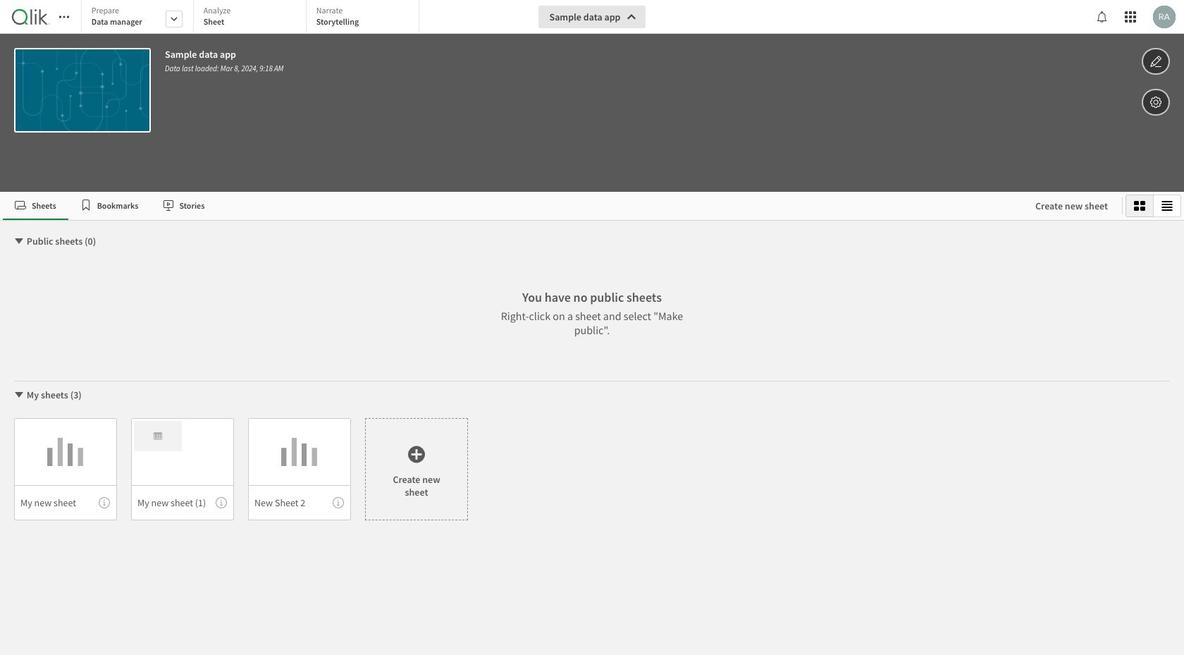 Task type: vqa. For each thing, say whether or not it's contained in the screenshot.
App Options icon
yes



Task type: describe. For each thing, give the bounding box(es) containing it.
tooltip for new sheet 2 sheet is selected. press the spacebar or enter key to open new sheet 2 sheet. use the right and left arrow keys to navigate. element
[[333, 497, 344, 508]]

my new sheet (1) sheet is selected. press the spacebar or enter key to open my new sheet (1) sheet. use the right and left arrow keys to navigate. element
[[131, 418, 234, 520]]

new sheet 2 sheet is selected. press the spacebar or enter key to open new sheet 2 sheet. use the right and left arrow keys to navigate. element
[[248, 418, 351, 520]]

menu item for my new sheet (1) sheet is selected. press the spacebar or enter key to open my new sheet (1) sheet. use the right and left arrow keys to navigate. element
[[131, 485, 234, 520]]

app options image
[[1150, 94, 1163, 111]]

grid view image
[[1135, 200, 1146, 212]]

tooltip for my new sheet (1) sheet is selected. press the spacebar or enter key to open my new sheet (1) sheet. use the right and left arrow keys to navigate. element
[[216, 497, 227, 508]]

list view image
[[1162, 200, 1173, 212]]

menu item for my new sheet sheet is selected. press the spacebar or enter key to open my new sheet sheet. use the right and left arrow keys to navigate. element
[[14, 485, 117, 520]]

tooltip for my new sheet sheet is selected. press the spacebar or enter key to open my new sheet sheet. use the right and left arrow keys to navigate. element
[[99, 497, 110, 508]]

ruby anderson image
[[1154, 6, 1176, 28]]

my new sheet sheet is selected. press the spacebar or enter key to open my new sheet sheet. use the right and left arrow keys to navigate. element
[[14, 418, 117, 520]]



Task type: locate. For each thing, give the bounding box(es) containing it.
2 tooltip from the left
[[216, 497, 227, 508]]

2 horizontal spatial menu item
[[248, 485, 351, 520]]

collapse image
[[13, 389, 25, 401]]

1 horizontal spatial tooltip
[[216, 497, 227, 508]]

menu item
[[14, 485, 117, 520], [131, 485, 234, 520], [248, 485, 351, 520]]

0 horizontal spatial menu item
[[14, 485, 117, 520]]

1 vertical spatial tab list
[[3, 192, 1022, 220]]

tooltip
[[99, 497, 110, 508], [216, 497, 227, 508], [333, 497, 344, 508]]

1 tooltip from the left
[[99, 497, 110, 508]]

3 menu item from the left
[[248, 485, 351, 520]]

menu item for new sheet 2 sheet is selected. press the spacebar or enter key to open new sheet 2 sheet. use the right and left arrow keys to navigate. element
[[248, 485, 351, 520]]

tooltip inside new sheet 2 sheet is selected. press the spacebar or enter key to open new sheet 2 sheet. use the right and left arrow keys to navigate. element
[[333, 497, 344, 508]]

0 horizontal spatial tooltip
[[99, 497, 110, 508]]

tooltip inside my new sheet sheet is selected. press the spacebar or enter key to open my new sheet sheet. use the right and left arrow keys to navigate. element
[[99, 497, 110, 508]]

1 horizontal spatial menu item
[[131, 485, 234, 520]]

collapse image
[[13, 236, 25, 247]]

1 menu item from the left
[[14, 485, 117, 520]]

application
[[0, 0, 1185, 655]]

toolbar
[[0, 0, 1185, 192]]

tab list
[[81, 0, 424, 35], [3, 192, 1022, 220]]

group
[[1126, 195, 1182, 217]]

0 vertical spatial tab list
[[81, 0, 424, 35]]

2 menu item from the left
[[131, 485, 234, 520]]

3 tooltip from the left
[[333, 497, 344, 508]]

tooltip inside my new sheet (1) sheet is selected. press the spacebar or enter key to open my new sheet (1) sheet. use the right and left arrow keys to navigate. element
[[216, 497, 227, 508]]

edit image
[[1150, 53, 1163, 70]]

2 horizontal spatial tooltip
[[333, 497, 344, 508]]



